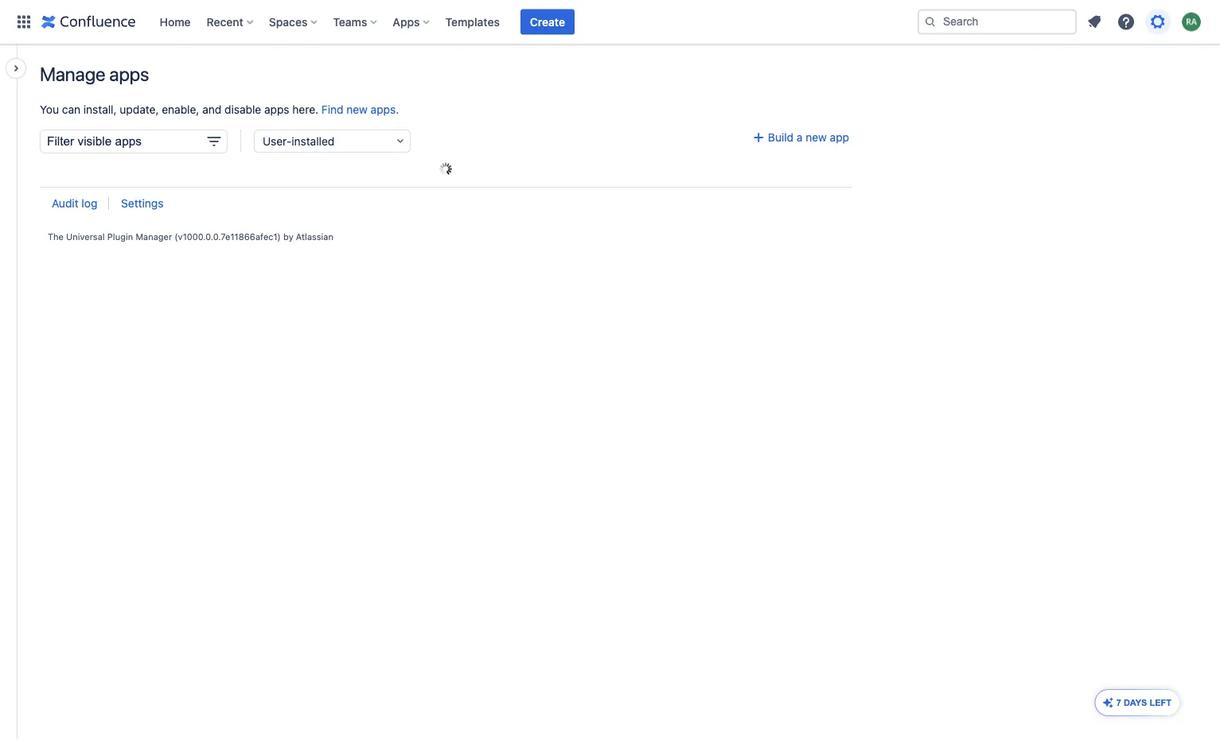 Task type: locate. For each thing, give the bounding box(es) containing it.
user-installed
[[263, 135, 335, 148]]

user-
[[263, 135, 292, 148]]

banner
[[0, 0, 1220, 45]]

1 horizontal spatial new
[[806, 131, 827, 144]]

manage
[[40, 63, 105, 85]]

recent button
[[202, 9, 259, 35]]

plugin
[[107, 232, 133, 242]]

installed
[[292, 135, 335, 148]]

confluence image
[[41, 12, 136, 31], [41, 12, 136, 31]]

build a new app link
[[752, 131, 849, 144]]

install,
[[83, 103, 117, 116]]

settings link
[[121, 197, 164, 210]]

universal
[[66, 232, 105, 242]]

expand sidebar image
[[0, 53, 35, 84]]

left
[[1150, 699, 1172, 709]]

Search field
[[918, 9, 1077, 35]]

audit log link
[[52, 197, 97, 210]]

new right find
[[346, 103, 368, 116]]

0 vertical spatial apps
[[109, 63, 149, 85]]

the universal plugin manager (v1000.0.0.7e11866afec1) by atlassian
[[48, 232, 333, 242]]

templates link
[[441, 9, 505, 35]]

spaces
[[269, 15, 308, 28]]

here.
[[292, 103, 318, 116]]

0 horizontal spatial new
[[346, 103, 368, 116]]

apps
[[109, 63, 149, 85], [264, 103, 289, 116]]

1 vertical spatial apps
[[264, 103, 289, 116]]

apps left here.
[[264, 103, 289, 116]]

apps up the update,
[[109, 63, 149, 85]]

help icon image
[[1117, 12, 1136, 31]]

1 horizontal spatial apps
[[264, 103, 289, 116]]

new right a
[[806, 131, 827, 144]]

7 days left
[[1116, 699, 1172, 709]]

teams button
[[328, 9, 383, 35]]

settings icon image
[[1148, 12, 1168, 31]]

None field
[[40, 130, 228, 154]]

new
[[346, 103, 368, 116], [806, 131, 827, 144]]

home link
[[155, 9, 195, 35]]

you can install, update, enable, and disable apps here. find new apps.
[[40, 103, 399, 116]]

app
[[830, 131, 849, 144]]

find
[[321, 103, 343, 116]]

small image
[[752, 131, 765, 144]]

the
[[48, 232, 64, 242]]



Task type: vqa. For each thing, say whether or not it's contained in the screenshot.
Create
yes



Task type: describe. For each thing, give the bounding box(es) containing it.
1 vertical spatial new
[[806, 131, 827, 144]]

create link
[[520, 9, 575, 35]]

build
[[768, 131, 794, 144]]

templates
[[445, 15, 500, 28]]

a
[[797, 131, 803, 144]]

0 vertical spatial new
[[346, 103, 368, 116]]

audit
[[52, 197, 79, 210]]

enable,
[[162, 103, 199, 116]]

premium icon image
[[1102, 697, 1115, 710]]

search image
[[924, 16, 937, 28]]

manager
[[136, 232, 172, 242]]

apps.
[[371, 103, 399, 116]]

0 horizontal spatial apps
[[109, 63, 149, 85]]

home
[[160, 15, 191, 28]]

banner containing home
[[0, 0, 1220, 45]]

build a new app
[[765, 131, 849, 144]]

manage apps
[[40, 63, 149, 85]]

can
[[62, 103, 80, 116]]

audit log
[[52, 197, 97, 210]]

by
[[283, 232, 293, 242]]

apps
[[393, 15, 420, 28]]

7
[[1116, 699, 1121, 709]]

global element
[[10, 0, 914, 44]]

atlassian
[[296, 232, 333, 242]]

update,
[[120, 103, 159, 116]]

days
[[1124, 699, 1147, 709]]

teams
[[333, 15, 367, 28]]

atlassian link
[[296, 232, 333, 242]]

your profile and preferences image
[[1182, 12, 1201, 31]]

7 days left button
[[1096, 691, 1180, 716]]

spaces button
[[264, 9, 323, 35]]

log
[[82, 197, 97, 210]]

and
[[202, 103, 221, 116]]

disable
[[224, 103, 261, 116]]

recent
[[207, 15, 243, 28]]

(v1000.0.0.7e11866afec1)
[[175, 232, 281, 242]]

apps button
[[388, 9, 436, 35]]

create
[[530, 15, 565, 28]]

find new apps. link
[[321, 103, 399, 116]]

appswitcher icon image
[[14, 12, 33, 31]]

you
[[40, 103, 59, 116]]

notification icon image
[[1085, 12, 1104, 31]]

settings
[[121, 197, 164, 210]]



